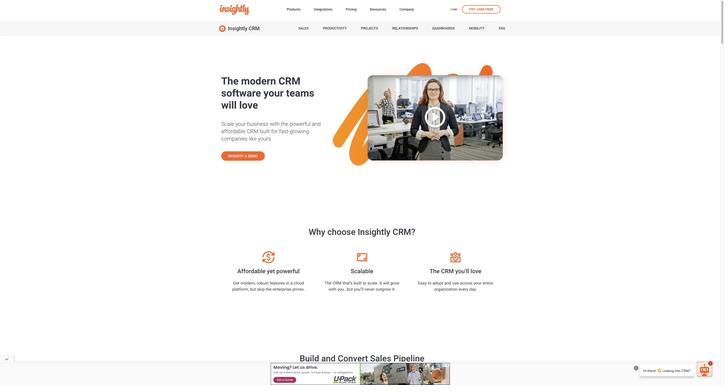 Task type: describe. For each thing, give the bounding box(es) containing it.
built inside the crm that's built to scale. it will grow with you…but you'll never outgrow it.
[[354, 281, 362, 286]]

why choose insightly crm?
[[309, 228, 416, 238]]

the for the modern crm software your teams will love
[[221, 75, 239, 87]]

1 vertical spatial insightly
[[358, 228, 391, 238]]

every
[[459, 287, 469, 292]]

mobility link
[[469, 21, 485, 36]]

yours
[[258, 136, 271, 142]]

to inside easy to adopt and use across your entire organization every day.
[[428, 281, 432, 286]]

integrations link
[[314, 6, 333, 13]]

companies
[[221, 136, 248, 142]]

grow
[[390, 281, 400, 286]]

built inside scale your business with the powerful and affordable crm built for fast-growing companies like yours
[[260, 129, 270, 135]]

insightly inside insightly crm link
[[228, 26, 247, 32]]

products link
[[287, 6, 301, 13]]

get modern, robust features in a cloud platform, but skip the enterprise prices.
[[232, 281, 305, 292]]

with inside scale your business with the powerful and affordable crm built for fast-growing companies like yours
[[270, 121, 280, 127]]

never
[[365, 287, 375, 292]]

try crm free link
[[462, 5, 501, 13]]

prices.
[[292, 287, 305, 292]]

cloud
[[294, 281, 304, 286]]

1 vertical spatial sales
[[370, 354, 391, 364]]

for
[[271, 129, 278, 135]]

that's
[[343, 281, 353, 286]]

across
[[460, 281, 473, 286]]

affordable yet powerful
[[238, 268, 300, 275]]

crm for insightly crm
[[249, 26, 260, 32]]

pricing
[[346, 7, 357, 11]]

get
[[233, 281, 240, 286]]

organization
[[434, 287, 458, 292]]

1 vertical spatial powerful
[[276, 268, 300, 275]]

crm for the crm that's built to scale. it will grow with you…but you'll never outgrow it.
[[333, 281, 342, 286]]

it
[[380, 281, 382, 286]]

productivity
[[323, 26, 347, 30]]

outgrow
[[376, 287, 391, 292]]

faq
[[499, 26, 505, 30]]

a inside get modern, robust features in a cloud platform, but skip the enterprise prices.
[[291, 281, 293, 286]]

pipeline
[[394, 354, 425, 364]]

in
[[286, 281, 290, 286]]

products
[[287, 7, 301, 11]]

request
[[228, 154, 244, 158]]

skip
[[257, 287, 265, 292]]

faq link
[[499, 21, 505, 36]]

like
[[249, 136, 257, 142]]

free
[[485, 7, 494, 11]]

demo
[[248, 154, 258, 158]]

insightly crm
[[228, 26, 260, 32]]

and inside scale your business with the powerful and affordable crm built for fast-growing companies like yours
[[312, 121, 321, 127]]

entire
[[483, 281, 493, 286]]

1 horizontal spatial and
[[321, 354, 336, 364]]

robust
[[257, 281, 269, 286]]

company
[[400, 7, 414, 11]]

the for the crm you'll love
[[430, 268, 440, 275]]

your inside easy to adopt and use across your entire organization every day.
[[474, 281, 482, 286]]

and inside easy to adopt and use across your entire organization every day.
[[444, 281, 451, 286]]

try crm free button
[[462, 5, 501, 13]]

aspect ratio image
[[346, 252, 378, 264]]

resources
[[370, 7, 386, 11]]

teams
[[286, 87, 314, 99]]

you'll inside the crm that's built to scale. it will grow with you…but you'll never outgrow it.
[[354, 287, 364, 292]]

fast-
[[279, 129, 290, 135]]

crm inside scale your business with the powerful and affordable crm built for fast-growing companies like yours
[[247, 129, 259, 135]]

the inside get modern, robust features in a cloud platform, but skip the enterprise prices.
[[266, 287, 272, 292]]

enterprise
[[273, 287, 291, 292]]

features
[[270, 281, 285, 286]]

insightly crm link
[[219, 21, 260, 36]]

pricing link
[[346, 6, 357, 13]]

a inside request a demo link
[[245, 154, 247, 158]]

0 horizontal spatial sales
[[298, 26, 309, 30]]

your inside scale your business with the powerful and affordable crm built for fast-growing companies like yours
[[236, 121, 246, 127]]

scale
[[221, 121, 234, 127]]

relationships
[[392, 26, 418, 30]]

business
[[247, 121, 268, 127]]

your inside the modern crm software your teams will love
[[264, 87, 284, 99]]

request a demo link
[[221, 152, 265, 161]]

crm inside the modern crm software your teams will love
[[279, 75, 301, 87]]

the crm you'll love
[[430, 268, 482, 275]]

dashboards
[[433, 26, 455, 30]]



Task type: locate. For each thing, give the bounding box(es) containing it.
modern,
[[241, 281, 256, 286]]

choose
[[328, 228, 356, 238]]

0 horizontal spatial the
[[221, 75, 239, 87]]

1 vertical spatial the
[[430, 268, 440, 275]]

2 vertical spatial your
[[474, 281, 482, 286]]

crm for try crm free
[[477, 7, 484, 11]]

1 horizontal spatial sales
[[370, 354, 391, 364]]

built up yours
[[260, 129, 270, 135]]

the up the adopt
[[430, 268, 440, 275]]

insightly logo link
[[220, 4, 279, 15]]

why
[[309, 228, 325, 238]]

the inside scale your business with the powerful and affordable crm built for fast-growing companies like yours
[[281, 121, 289, 127]]

convert
[[338, 354, 368, 364]]

love down "software"
[[239, 99, 258, 111]]

0 horizontal spatial the
[[266, 287, 272, 292]]

projects
[[361, 26, 378, 30]]

with left "you…but"
[[329, 287, 337, 292]]

but
[[250, 287, 256, 292]]

insightly logo image
[[220, 4, 250, 15]]

crm inside button
[[477, 7, 484, 11]]

1 horizontal spatial insightly
[[358, 228, 391, 238]]

sales
[[298, 26, 309, 30], [370, 354, 391, 364]]

crm?
[[393, 228, 416, 238]]

diversity 4 image
[[440, 252, 472, 264]]

the inside the crm that's built to scale. it will grow with you…but you'll never outgrow it.
[[325, 281, 332, 286]]

1 vertical spatial love
[[471, 268, 482, 275]]

with inside the crm that's built to scale. it will grow with you…but you'll never outgrow it.
[[329, 287, 337, 292]]

will down "software"
[[221, 99, 237, 111]]

0 vertical spatial a
[[245, 154, 247, 158]]

easy to adopt and use across your entire organization every day.
[[418, 281, 493, 292]]

adopt
[[433, 281, 443, 286]]

with
[[270, 121, 280, 127], [329, 287, 337, 292]]

crm for the crm you'll love
[[441, 268, 454, 275]]

0 vertical spatial will
[[221, 99, 237, 111]]

1 vertical spatial and
[[444, 281, 451, 286]]

affordable
[[238, 268, 266, 275]]

2 horizontal spatial and
[[444, 281, 451, 286]]

0 horizontal spatial and
[[312, 121, 321, 127]]

will right it in the right bottom of the page
[[383, 281, 389, 286]]

love inside the modern crm software your teams will love
[[239, 99, 258, 111]]

yet
[[267, 268, 275, 275]]

0 horizontal spatial to
[[363, 281, 367, 286]]

a right in
[[291, 281, 293, 286]]

you'll up across
[[456, 268, 469, 275]]

will inside the crm that's built to scale. it will grow with you…but you'll never outgrow it.
[[383, 281, 389, 286]]

you'll
[[456, 268, 469, 275], [354, 287, 364, 292]]

1 vertical spatial built
[[354, 281, 362, 286]]

insightly
[[228, 26, 247, 32], [358, 228, 391, 238]]

login
[[451, 8, 458, 11]]

0 vertical spatial and
[[312, 121, 321, 127]]

your up day.
[[474, 281, 482, 286]]

0 horizontal spatial with
[[270, 121, 280, 127]]

crm up teams
[[279, 75, 301, 87]]

to inside the crm that's built to scale. it will grow with you…but you'll never outgrow it.
[[363, 281, 367, 286]]

day.
[[470, 287, 477, 292]]

dashboards link
[[433, 21, 455, 36]]

the right the skip
[[266, 287, 272, 292]]

0 vertical spatial the
[[281, 121, 289, 127]]

1 vertical spatial a
[[291, 281, 293, 286]]

scale.
[[368, 281, 379, 286]]

0 horizontal spatial love
[[239, 99, 258, 111]]

crm up like on the left top
[[247, 129, 259, 135]]

love up across
[[471, 268, 482, 275]]

1 horizontal spatial a
[[291, 281, 293, 286]]

1 horizontal spatial the
[[281, 121, 289, 127]]

projects link
[[361, 21, 378, 36]]

your
[[264, 87, 284, 99], [236, 121, 246, 127], [474, 281, 482, 286]]

0 horizontal spatial will
[[221, 99, 237, 111]]

0 vertical spatial love
[[239, 99, 258, 111]]

to right easy
[[428, 281, 432, 286]]

the modern crm software your teams will love
[[221, 75, 314, 111]]

a left demo
[[245, 154, 247, 158]]

1 horizontal spatial the
[[325, 281, 332, 286]]

productivity link
[[323, 21, 347, 36]]

2 horizontal spatial your
[[474, 281, 482, 286]]

easy
[[418, 281, 427, 286]]

you'll left never
[[354, 287, 364, 292]]

build and convert sales pipeline
[[300, 354, 425, 364]]

0 horizontal spatial you'll
[[354, 287, 364, 292]]

1 horizontal spatial with
[[329, 287, 337, 292]]

try
[[469, 7, 476, 11]]

modern
[[241, 75, 276, 87]]

built
[[260, 129, 270, 135], [354, 281, 362, 286]]

powerful up 'growing'
[[290, 121, 311, 127]]

scalable
[[351, 268, 373, 275]]

your down 'modern'
[[264, 87, 284, 99]]

0 horizontal spatial insightly
[[228, 26, 247, 32]]

0 vertical spatial your
[[264, 87, 284, 99]]

company link
[[400, 6, 414, 13]]

growing
[[290, 129, 309, 135]]

resources link
[[370, 6, 386, 13]]

1 vertical spatial with
[[329, 287, 337, 292]]

2 vertical spatial and
[[321, 354, 336, 364]]

you…but
[[338, 287, 353, 292]]

2 vertical spatial the
[[325, 281, 332, 286]]

crm hero image
[[368, 75, 503, 161]]

software
[[221, 87, 261, 99]]

1 horizontal spatial built
[[354, 281, 362, 286]]

login link
[[451, 7, 458, 12]]

a
[[245, 154, 247, 158], [291, 281, 293, 286]]

1 horizontal spatial you'll
[[456, 268, 469, 275]]

0 vertical spatial the
[[221, 75, 239, 87]]

powerful
[[290, 121, 311, 127], [276, 268, 300, 275]]

1 vertical spatial will
[[383, 281, 389, 286]]

and
[[312, 121, 321, 127], [444, 281, 451, 286], [321, 354, 336, 364]]

platform,
[[232, 287, 249, 292]]

1 to from the left
[[363, 281, 367, 286]]

the inside the modern crm software your teams will love
[[221, 75, 239, 87]]

1 vertical spatial your
[[236, 121, 246, 127]]

powerful up in
[[276, 268, 300, 275]]

crm up use
[[441, 268, 454, 275]]

1 horizontal spatial to
[[428, 281, 432, 286]]

crm right try
[[477, 7, 484, 11]]

0 vertical spatial you'll
[[456, 268, 469, 275]]

use
[[452, 281, 459, 286]]

will
[[221, 99, 237, 111], [383, 281, 389, 286]]

the up "software"
[[221, 75, 239, 87]]

2 horizontal spatial the
[[430, 268, 440, 275]]

1 vertical spatial the
[[266, 287, 272, 292]]

love
[[239, 99, 258, 111], [471, 268, 482, 275]]

built right that's
[[354, 281, 362, 286]]

with up for
[[270, 121, 280, 127]]

1 vertical spatial you'll
[[354, 287, 364, 292]]

will inside the modern crm software your teams will love
[[221, 99, 237, 111]]

scale your business with the powerful and affordable crm built for fast-growing companies like yours
[[221, 121, 321, 142]]

1 horizontal spatial love
[[471, 268, 482, 275]]

the
[[221, 75, 239, 87], [430, 268, 440, 275], [325, 281, 332, 286]]

request a demo
[[228, 154, 258, 158]]

0 horizontal spatial a
[[245, 154, 247, 158]]

crm up "you…but"
[[333, 281, 342, 286]]

try crm free
[[469, 7, 494, 11]]

0 horizontal spatial your
[[236, 121, 246, 127]]

affordable
[[221, 129, 246, 135]]

0 vertical spatial insightly
[[228, 26, 247, 32]]

relationships link
[[392, 21, 418, 36]]

0 horizontal spatial built
[[260, 129, 270, 135]]

mobility
[[469, 26, 485, 30]]

1 horizontal spatial will
[[383, 281, 389, 286]]

your up affordable
[[236, 121, 246, 127]]

1 horizontal spatial your
[[264, 87, 284, 99]]

the
[[281, 121, 289, 127], [266, 287, 272, 292]]

to
[[363, 281, 367, 286], [428, 281, 432, 286]]

crm down insightly logo "link"
[[249, 26, 260, 32]]

0 vertical spatial built
[[260, 129, 270, 135]]

to up never
[[363, 281, 367, 286]]

powerful inside scale your business with the powerful and affordable crm built for fast-growing companies like yours
[[290, 121, 311, 127]]

0 vertical spatial with
[[270, 121, 280, 127]]

the crm that's built to scale. it will grow with you…but you'll never outgrow it.
[[325, 281, 400, 292]]

integrations
[[314, 7, 333, 11]]

0 vertical spatial sales
[[298, 26, 309, 30]]

build
[[300, 354, 319, 364]]

it.
[[392, 287, 396, 292]]

the left that's
[[325, 281, 332, 286]]

sales link
[[298, 21, 309, 36]]

the for the crm that's built to scale. it will grow with you…but you'll never outgrow it.
[[325, 281, 332, 286]]

crm inside the crm that's built to scale. it will grow with you…but you'll never outgrow it.
[[333, 281, 342, 286]]

2 to from the left
[[428, 281, 432, 286]]

0 vertical spatial powerful
[[290, 121, 311, 127]]

the up fast-
[[281, 121, 289, 127]]



Task type: vqa. For each thing, say whether or not it's contained in the screenshot.
2023 for Optimize Efficiently with AppConnect
no



